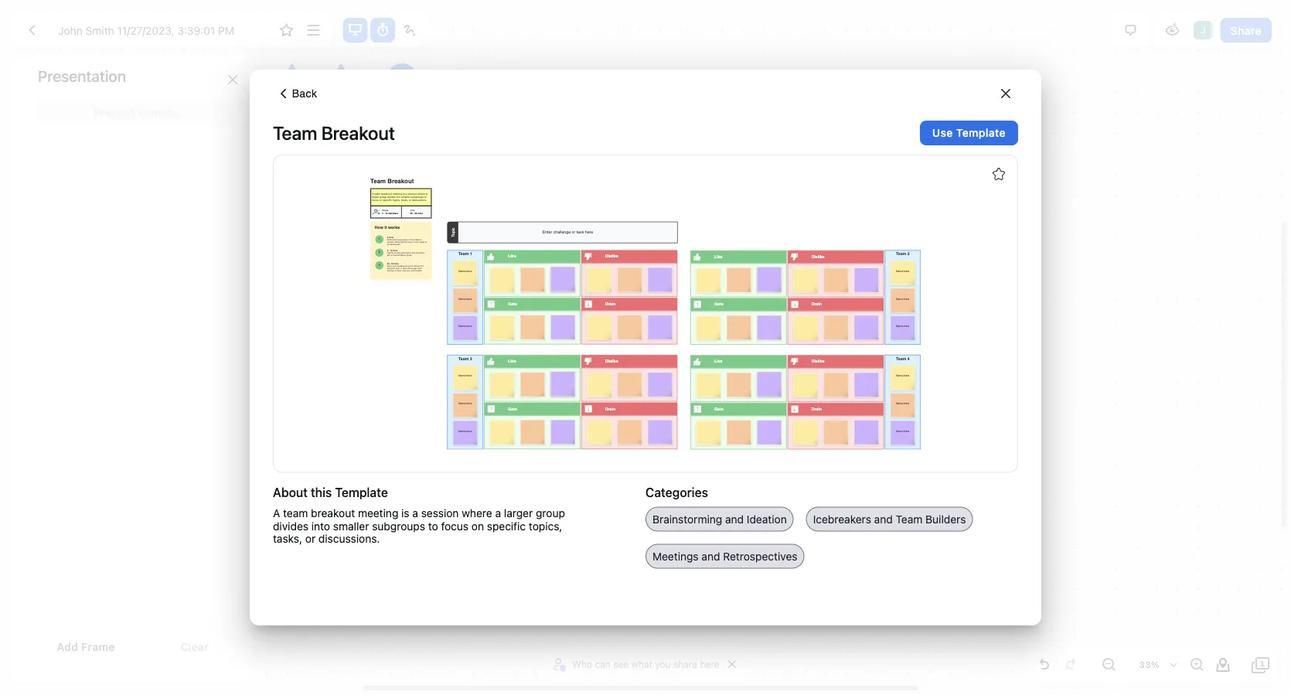 Task type: vqa. For each thing, say whether or not it's contained in the screenshot.
51
no



Task type: locate. For each thing, give the bounding box(es) containing it.
use template button
[[920, 121, 1018, 145]]

team down minute, stepper 'number field'
[[273, 122, 317, 144]]

add frame
[[57, 641, 115, 653]]

template inside use template button
[[956, 127, 1006, 139]]

a
[[273, 507, 280, 520]]

a right is
[[412, 507, 418, 520]]

start image
[[387, 63, 418, 94]]

and right icebreakers
[[874, 513, 893, 525]]

seconds, stepper number field
[[320, 82, 362, 113]]

minute, stepper number field
[[271, 82, 313, 113]]

0 vertical spatial team
[[273, 122, 317, 144]]

0 horizontal spatial and
[[702, 550, 720, 563]]

breakout
[[321, 122, 395, 144]]

brainstorming
[[653, 513, 722, 525]]

template right use
[[956, 127, 1006, 139]]

1 a from the left
[[412, 507, 418, 520]]

team left builders at right
[[896, 513, 923, 525]]

who can see what you share here button
[[551, 653, 724, 676]]

subgroups
[[372, 520, 425, 532]]

about
[[273, 485, 308, 499]]

0 horizontal spatial a
[[412, 507, 418, 520]]

here
[[700, 659, 720, 670]]

stop image
[[387, 101, 418, 131]]

where
[[462, 507, 492, 520]]

1 horizontal spatial and
[[725, 513, 744, 525]]

1 horizontal spatial a
[[495, 507, 501, 520]]

meetings and retrospectives
[[653, 550, 798, 563]]

who
[[572, 659, 592, 670]]

increment minute image
[[286, 62, 298, 76]]

star this whiteboard image
[[993, 168, 1005, 180]]

template
[[956, 127, 1006, 139], [335, 485, 388, 499]]

timer image
[[373, 21, 392, 39]]

dashboard image
[[22, 21, 41, 39]]

1 vertical spatial template
[[335, 485, 388, 499]]

more options image
[[304, 21, 323, 39]]

brainstorming and ideation
[[653, 513, 787, 525]]

divides
[[273, 520, 309, 532]]

zoom in image
[[1188, 656, 1206, 674]]

icebreakers
[[813, 513, 871, 525]]

to
[[428, 520, 438, 532]]

decrement minute image
[[286, 119, 298, 133]]

back
[[292, 87, 317, 99]]

a
[[412, 507, 418, 520], [495, 507, 501, 520]]

specific
[[487, 520, 526, 532]]

focus
[[441, 520, 469, 532]]

breakout
[[311, 507, 355, 520]]

and for icebreakers
[[874, 513, 893, 525]]

and
[[725, 513, 744, 525], [874, 513, 893, 525], [702, 550, 720, 563]]

and right meetings
[[702, 550, 720, 563]]

upload image
[[267, 475, 285, 493]]

star this whiteboard image
[[277, 21, 296, 39]]

see
[[613, 659, 629, 670]]

1 horizontal spatial template
[[956, 127, 1006, 139]]

0 horizontal spatial team
[[273, 122, 317, 144]]

or
[[305, 532, 316, 545]]

template up meeting
[[335, 485, 388, 499]]

smaller
[[333, 520, 369, 532]]

and left ideation
[[725, 513, 744, 525]]

add
[[57, 641, 78, 653]]

and for brainstorming
[[725, 513, 744, 525]]

tasks,
[[273, 532, 302, 545]]

1 horizontal spatial team
[[896, 513, 923, 525]]

template inside about this template a team breakout meeting is a session where a larger group divides into smaller subgroups to focus on specific topics, tasks, or discussions.
[[335, 485, 388, 499]]

team
[[273, 122, 317, 144], [896, 513, 923, 525]]

icebreakers and team builders
[[813, 513, 966, 525]]

use
[[932, 127, 953, 139]]

0 horizontal spatial template
[[335, 485, 388, 499]]

2 horizontal spatial and
[[874, 513, 893, 525]]

a left larger
[[495, 507, 501, 520]]

0 vertical spatial template
[[956, 127, 1006, 139]]



Task type: describe. For each thing, give the bounding box(es) containing it.
use template
[[932, 127, 1006, 139]]

present image
[[346, 21, 365, 39]]

undo image
[[1035, 656, 1054, 674]]

33
[[1139, 660, 1151, 670]]

can
[[595, 659, 611, 670]]

discussions.
[[319, 532, 380, 545]]

2 a from the left
[[495, 507, 501, 520]]

what
[[631, 659, 653, 670]]

laser image
[[401, 21, 419, 39]]

team
[[283, 507, 308, 520]]

template detail image
[[273, 155, 1018, 473]]

meeting
[[358, 507, 398, 520]]

this
[[311, 485, 332, 499]]

%
[[1151, 660, 1160, 670]]

zoom out image
[[1100, 656, 1118, 674]]

comment panel image
[[1122, 21, 1140, 39]]

who can see what you share here
[[572, 659, 720, 670]]

increment seconds image
[[335, 62, 347, 76]]

ideation
[[747, 513, 787, 525]]

share
[[673, 659, 698, 670]]

33 %
[[1139, 660, 1160, 670]]

team breakout
[[273, 122, 395, 144]]

you
[[655, 659, 671, 670]]

back button
[[273, 81, 322, 106]]

is
[[401, 507, 410, 520]]

about this template a team breakout meeting is a session where a larger group divides into smaller subgroups to focus on specific topics, tasks, or discussions.
[[273, 485, 565, 545]]

all eyes on me image
[[1164, 21, 1182, 39]]

1 vertical spatial team
[[896, 513, 923, 525]]

group
[[536, 507, 565, 520]]

session
[[421, 507, 459, 520]]

share button
[[1221, 18, 1272, 43]]

frame
[[81, 641, 115, 653]]

templates image
[[267, 445, 285, 464]]

more tools image
[[267, 504, 285, 523]]

and for meetings
[[702, 550, 720, 563]]

larger
[[504, 507, 533, 520]]

categories
[[646, 485, 708, 499]]

pages image
[[1252, 656, 1270, 674]]

topics,
[[529, 520, 562, 532]]

into
[[311, 520, 330, 532]]

presentation
[[38, 67, 126, 85]]

retrospectives
[[723, 550, 798, 563]]

meetings
[[653, 550, 699, 563]]

add frame button
[[29, 635, 143, 660]]

share
[[1231, 24, 1262, 37]]

:
[[313, 78, 320, 112]]

on
[[472, 520, 484, 532]]

Document name text field
[[47, 18, 272, 43]]

builders
[[926, 513, 966, 525]]



